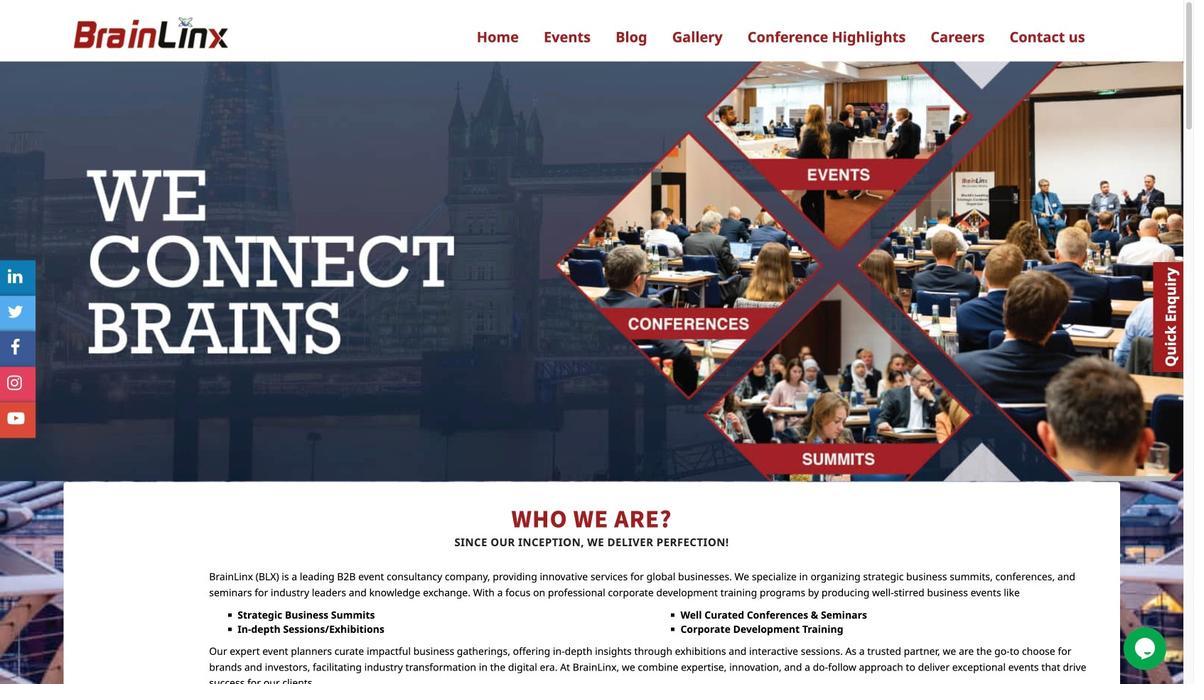 Task type: vqa. For each thing, say whether or not it's contained in the screenshot.
the blx session image
no



Task type: locate. For each thing, give the bounding box(es) containing it.
youtube play image
[[7, 410, 25, 427]]

facebook image
[[10, 339, 20, 356]]

blx banner image
[[0, 50, 1191, 482]]

instagram image
[[7, 375, 22, 392]]

twitter image
[[8, 303, 23, 320]]



Task type: describe. For each thing, give the bounding box(es) containing it.
linkedin image
[[8, 268, 22, 285]]

brainlinx logo image
[[70, 11, 230, 62]]



